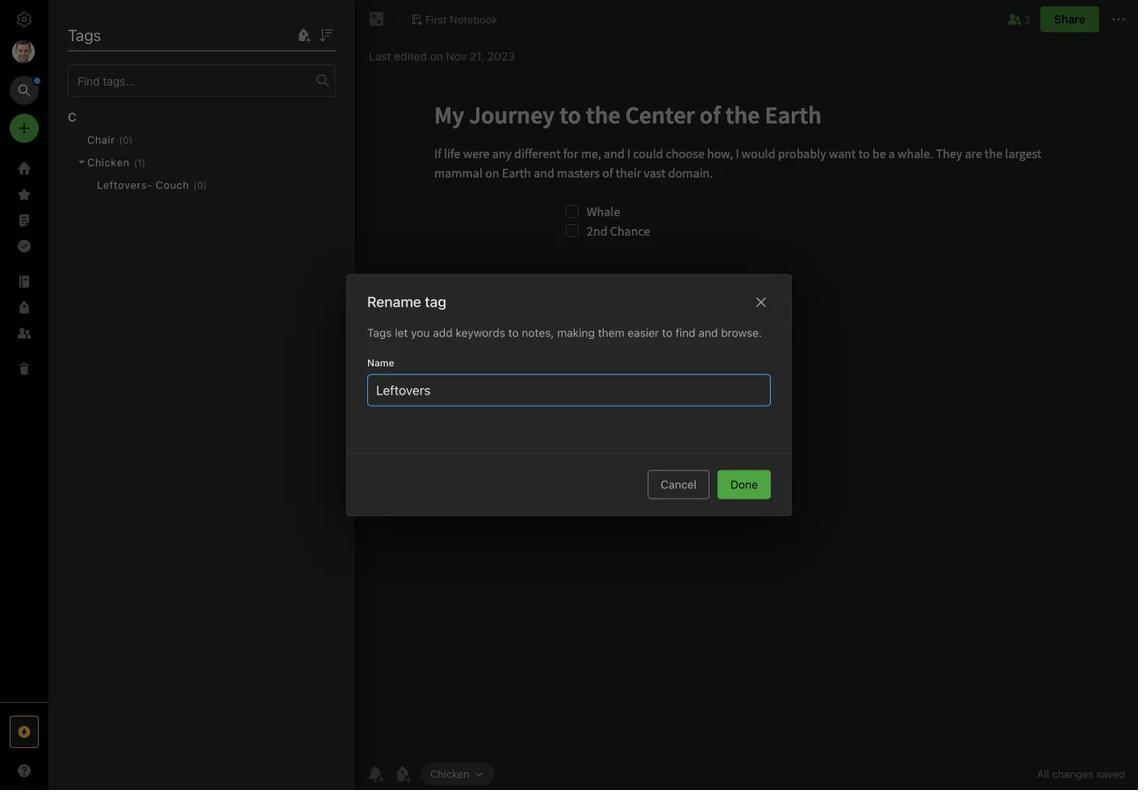 Task type: locate. For each thing, give the bounding box(es) containing it.
0 horizontal spatial )
[[129, 134, 133, 146]]

chicken inside 'button'
[[430, 768, 470, 780]]

1 horizontal spatial tags
[[367, 326, 392, 340]]

0 horizontal spatial on
[[195, 260, 208, 273]]

vast
[[96, 277, 118, 290]]

tags up 4 notes
[[68, 25, 101, 44]]

1 vertical spatial on
[[195, 260, 208, 273]]

0 right "couch"
[[197, 180, 203, 191]]

1 vertical spatial (
[[134, 157, 137, 168]]

0 vertical spatial tags
[[68, 25, 101, 44]]

want
[[185, 243, 210, 256]]

and down a
[[242, 260, 261, 273]]

0 horizontal spatial i
[[96, 243, 99, 256]]

2 vertical spatial and
[[699, 326, 718, 340]]

1 horizontal spatial )
[[142, 157, 146, 168]]

any
[[126, 226, 144, 239]]

different
[[148, 226, 192, 239]]

cancel
[[661, 478, 697, 491]]

) right "couch"
[[203, 180, 207, 191]]

0 vertical spatial 0
[[123, 134, 129, 146]]

to left find
[[662, 326, 673, 340]]

1 vertical spatial and
[[242, 260, 261, 273]]

last
[[369, 50, 391, 63]]

2023
[[488, 50, 515, 63]]

( inside chair ( 0 )
[[119, 134, 123, 146]]

to
[[213, 243, 224, 256], [509, 326, 519, 340], [662, 326, 673, 340]]

i right how,
[[96, 243, 99, 256]]

images
[[90, 145, 128, 158]]

all changes saved
[[1038, 768, 1126, 781]]

to left notes,
[[509, 326, 519, 340]]

tags for tags let you add keywords to notes, making them easier to find and browse.
[[367, 326, 392, 340]]

chicken right add tag icon
[[430, 768, 470, 780]]

0 horizontal spatial (
[[119, 134, 123, 146]]

1 vertical spatial chicken
[[430, 768, 470, 780]]

could
[[263, 226, 292, 239]]

the
[[89, 260, 106, 273]]

0 horizontal spatial 0
[[123, 134, 129, 146]]

1 horizontal spatial chicken
[[430, 768, 470, 780]]

i left could
[[257, 226, 260, 239]]

0
[[123, 134, 129, 146], [197, 180, 203, 191]]

1 vertical spatial )
[[142, 157, 146, 168]]

1 horizontal spatial on
[[430, 50, 443, 63]]

and up a
[[235, 226, 254, 239]]

to left 'be' on the top of page
[[213, 243, 224, 256]]

on down want
[[195, 260, 208, 273]]

browse.
[[721, 326, 762, 340]]

2 horizontal spatial )
[[203, 180, 207, 191]]

)
[[129, 134, 133, 146], [142, 157, 146, 168], [203, 180, 207, 191]]

chicken for chicken
[[430, 768, 470, 780]]

c row group
[[68, 97, 349, 220]]

( right chair
[[119, 134, 123, 146]]

3
[[1025, 13, 1031, 25]]

0 up chicken ( 1 ) at the left of page
[[123, 134, 129, 146]]

0 inside chair ( 0 )
[[123, 134, 129, 146]]

on left nov
[[430, 50, 443, 63]]

1 horizontal spatial 0
[[197, 180, 203, 191]]

last edited on nov 21, 2023
[[369, 50, 515, 63]]

rename
[[367, 293, 421, 311]]

couch
[[156, 179, 189, 191]]

on
[[430, 50, 443, 63], [195, 260, 208, 273]]

tree
[[0, 156, 48, 702]]

1 vertical spatial 0
[[197, 180, 203, 191]]

changes
[[1053, 768, 1094, 781]]

) inside chair ( 0 )
[[129, 134, 133, 146]]

filters
[[65, 87, 102, 99]]

i
[[257, 226, 260, 239], [96, 243, 99, 256]]

done button
[[718, 470, 771, 500]]

(
[[119, 134, 123, 146], [134, 157, 137, 168], [193, 180, 197, 191]]

0 vertical spatial i
[[257, 226, 260, 239]]

whale.
[[252, 243, 286, 256]]

0 horizontal spatial chicken
[[87, 156, 130, 168]]

to inside if life were any different for me, and i could choose how, i would probably want to be a whale. they are the largest mammal on earth and masters of their vast d...
[[213, 243, 224, 256]]

all
[[1038, 768, 1050, 781]]

0 vertical spatial chicken
[[87, 156, 130, 168]]

chair ( 0 )
[[87, 134, 133, 146]]

) inside leftovers- couch ( 0 )
[[203, 180, 207, 191]]

Name text field
[[375, 375, 764, 406]]

rename tag
[[367, 293, 447, 311]]

chicken
[[87, 156, 130, 168], [430, 768, 470, 780]]

1 horizontal spatial to
[[509, 326, 519, 340]]

are
[[69, 260, 86, 273]]

2 vertical spatial )
[[203, 180, 207, 191]]

add tag image
[[393, 765, 413, 784]]

chicken for chicken ( 1 )
[[87, 156, 130, 168]]

1 horizontal spatial i
[[257, 226, 260, 239]]

0 horizontal spatial tags
[[68, 25, 101, 44]]

chicken down chair ( 0 )
[[87, 156, 130, 168]]

and right find
[[699, 326, 718, 340]]

) right images
[[129, 134, 133, 146]]

a
[[243, 243, 249, 256]]

masters
[[264, 260, 306, 273]]

) inside chicken ( 1 )
[[142, 157, 146, 168]]

( up leftovers-
[[134, 157, 137, 168]]

tags for tags
[[68, 25, 101, 44]]

0 horizontal spatial to
[[213, 243, 224, 256]]

3 button
[[1005, 10, 1031, 29]]

0 vertical spatial )
[[129, 134, 133, 146]]

( inside chicken ( 1 )
[[134, 157, 137, 168]]

1 horizontal spatial (
[[134, 157, 137, 168]]

tags
[[68, 25, 101, 44], [367, 326, 392, 340]]

if life were any different for me, and i could choose how, i would probably want to be a whale. they are the largest mammal on earth and masters of their vast d...
[[69, 226, 333, 290]]

settings image
[[15, 10, 34, 29]]

2 horizontal spatial (
[[193, 180, 197, 191]]

1 vertical spatial tags
[[367, 326, 392, 340]]

earth
[[211, 260, 238, 273]]

0 vertical spatial (
[[119, 134, 123, 146]]

leftovers- couch ( 0 )
[[97, 179, 207, 191]]

chicken inside c row group
[[87, 156, 130, 168]]

0 vertical spatial on
[[430, 50, 443, 63]]

( for chair
[[119, 134, 123, 146]]

chicken button
[[421, 763, 495, 786]]

for
[[195, 226, 209, 239]]

be
[[227, 243, 240, 256]]

2 vertical spatial (
[[193, 180, 197, 191]]

( right "couch"
[[193, 180, 197, 191]]

tags left let
[[367, 326, 392, 340]]

) up leftovers- couch ( 0 )
[[142, 157, 146, 168]]

and
[[235, 226, 254, 239], [242, 260, 261, 273], [699, 326, 718, 340]]

choose
[[295, 226, 333, 239]]

( for chicken
[[134, 157, 137, 168]]

name
[[367, 357, 395, 369]]

Note Editor text field
[[356, 78, 1139, 758]]

keywords
[[456, 326, 506, 340]]

c
[[68, 110, 77, 124]]



Task type: vqa. For each thing, say whether or not it's contained in the screenshot.
48 field
no



Task type: describe. For each thing, give the bounding box(es) containing it.
tags let you add keywords to notes, making them easier to find and browse.
[[367, 326, 762, 340]]

making
[[557, 326, 595, 340]]

if life were any different for me, and i could choose how, i would probably want to be a whale. they are the largest mammal on earth and masters of their vast d... button
[[48, 194, 355, 291]]

home image
[[15, 159, 34, 178]]

notebook
[[450, 13, 498, 25]]

were
[[98, 226, 123, 239]]

first notebook button
[[405, 8, 503, 31]]

let
[[395, 326, 408, 340]]

done
[[731, 478, 758, 491]]

) for chair
[[129, 134, 133, 146]]

edited
[[394, 50, 427, 63]]

notes,
[[522, 326, 554, 340]]

nov
[[446, 50, 467, 63]]

2 horizontal spatial to
[[662, 326, 673, 340]]

them
[[598, 326, 625, 340]]

1
[[137, 157, 142, 168]]

upgrade image
[[15, 723, 34, 742]]

notes
[[83, 16, 128, 35]]

( inside leftovers- couch ( 0 )
[[193, 180, 197, 191]]

note window element
[[356, 0, 1139, 791]]

on inside if life were any different for me, and i could choose how, i would probably want to be a whale. they are the largest mammal on earth and masters of their vast d...
[[195, 260, 208, 273]]

0 vertical spatial and
[[235, 226, 254, 239]]

21,
[[470, 50, 485, 63]]

expand note image
[[367, 10, 387, 29]]

notes
[[78, 50, 107, 64]]

first
[[426, 13, 447, 25]]

create new tag image
[[294, 25, 313, 45]]

of
[[309, 260, 319, 273]]

would
[[102, 243, 133, 256]]

close image
[[752, 293, 771, 312]]

tag
[[425, 293, 447, 311]]

arrow image
[[76, 157, 87, 168]]

how,
[[69, 243, 93, 256]]

cancel button
[[648, 470, 710, 500]]

images button
[[64, 139, 156, 165]]

you
[[411, 326, 430, 340]]

they
[[289, 243, 315, 256]]

life
[[79, 226, 95, 239]]

thumbnail image
[[271, 304, 342, 375]]

share
[[1055, 13, 1086, 26]]

mammal
[[148, 260, 192, 273]]

largest
[[109, 260, 145, 273]]

easier
[[628, 326, 659, 340]]

add
[[433, 326, 453, 340]]

chicken ( 1 )
[[87, 156, 146, 168]]

on inside note window element
[[430, 50, 443, 63]]

0 inside leftovers- couch ( 0 )
[[197, 180, 203, 191]]

add a reminder image
[[366, 765, 385, 784]]

their
[[69, 277, 93, 290]]

probably
[[136, 243, 182, 256]]

4
[[68, 50, 75, 64]]

Find tags… text field
[[69, 70, 317, 91]]

4 notes
[[68, 50, 107, 64]]

share button
[[1041, 6, 1100, 32]]

1 vertical spatial i
[[96, 243, 99, 256]]

) for chicken
[[142, 157, 146, 168]]

find
[[676, 326, 696, 340]]

first notebook
[[426, 13, 498, 25]]

if
[[69, 226, 76, 239]]

saved
[[1097, 768, 1126, 781]]

me,
[[212, 226, 232, 239]]

d...
[[121, 277, 137, 290]]

chair
[[87, 134, 115, 146]]

leftovers-
[[97, 179, 152, 191]]



